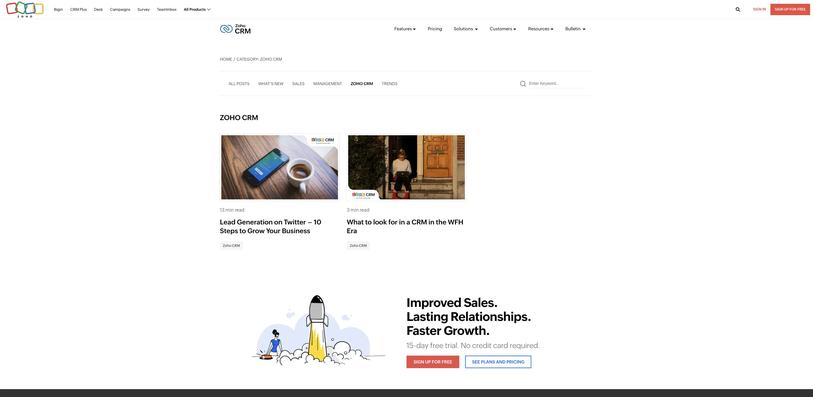 Task type: describe. For each thing, give the bounding box(es) containing it.
home
[[220, 57, 232, 62]]

trends
[[382, 81, 398, 86]]

home link
[[220, 57, 232, 62]]

lead generation on twitter – 10 steps to grow your business
[[220, 219, 322, 235]]

bigin
[[54, 7, 63, 12]]

1 horizontal spatial free
[[798, 7, 807, 11]]

grow
[[248, 227, 265, 235]]

3
[[347, 208, 350, 213]]

all posts
[[229, 81, 250, 86]]

campaigns
[[110, 7, 130, 12]]

teaminbox link
[[157, 4, 177, 15]]

category:
[[237, 57, 260, 62]]

1 in from the left
[[399, 219, 405, 226]]

pricing
[[507, 360, 525, 365]]

zoho crm logo image
[[220, 22, 251, 35]]

1 vertical spatial free
[[442, 360, 453, 365]]

era
[[347, 227, 357, 235]]

what to look for in a crm in the wfh era link
[[347, 219, 464, 235]]

zoho crm for "zoho crm" link associated with what to look for in a crm in the wfh era
[[350, 244, 367, 248]]

day
[[417, 342, 429, 350]]

Enter Keyword.. search field
[[530, 79, 585, 88]]

bulletin
[[566, 26, 582, 31]]

sign in
[[754, 7, 767, 11]]

all posts link
[[229, 78, 250, 89]]

campaigns link
[[110, 4, 130, 15]]

1 vertical spatial for
[[432, 360, 441, 365]]

lead
[[220, 219, 236, 226]]

features
[[395, 26, 412, 31]]

min for lead
[[226, 208, 234, 213]]

0 horizontal spatial up
[[426, 360, 431, 365]]

credit
[[473, 342, 492, 350]]

look
[[374, 219, 387, 226]]

zoho crm link for lead generation on twitter – 10 steps to grow your business
[[220, 242, 243, 250]]

to inside what to look for in a crm in the wfh era
[[366, 219, 372, 226]]

zoho crm link for what to look for in a crm in the wfh era
[[347, 242, 370, 250]]

solutions
[[454, 26, 474, 31]]

15-day free trial. no credit card required.
[[407, 342, 540, 350]]

1 vertical spatial sign up for free link
[[407, 356, 460, 369]]

read for generation
[[235, 208, 245, 213]]

bigin link
[[54, 4, 63, 15]]

teaminbox
[[157, 7, 177, 12]]

card
[[494, 342, 509, 350]]

what's new
[[259, 81, 284, 86]]

13
[[220, 208, 225, 213]]

crm plus link
[[70, 4, 87, 15]]

see plans and pricing link
[[466, 356, 532, 369]]

sign in link
[[750, 4, 771, 15]]

–
[[308, 219, 313, 226]]

lead generation on twitter – 10 steps to grow your business link
[[220, 219, 322, 235]]

bulletin link
[[566, 21, 587, 37]]

all for all products
[[184, 7, 189, 12]]

zoho for "zoho crm" link associated with lead generation on twitter – 10 steps to grow your business
[[223, 244, 232, 248]]

zoho crm link left trends link
[[351, 78, 373, 89]]

to inside lead generation on twitter – 10 steps to grow your business
[[240, 227, 246, 235]]

0 horizontal spatial sign up for free
[[414, 360, 453, 365]]

generation
[[237, 219, 273, 226]]

read for to
[[360, 208, 370, 213]]

see plans and pricing
[[473, 360, 525, 365]]

steps
[[220, 227, 238, 235]]

products
[[190, 7, 206, 12]]

new
[[275, 81, 284, 86]]

resources link
[[529, 21, 554, 37]]

plans
[[481, 360, 496, 365]]

sign
[[754, 7, 762, 11]]

solutions link
[[454, 21, 479, 37]]

desk
[[94, 7, 103, 12]]

what's
[[259, 81, 274, 86]]



Task type: vqa. For each thing, say whether or not it's contained in the screenshot.
datasets
no



Task type: locate. For each thing, give the bounding box(es) containing it.
up right in
[[785, 7, 790, 11]]

trends link
[[382, 78, 398, 89]]

in left the
[[429, 219, 435, 226]]

2 read from the left
[[360, 208, 370, 213]]

management
[[314, 81, 342, 86]]

read up the lead
[[235, 208, 245, 213]]

min
[[226, 208, 234, 213], [351, 208, 359, 213]]

required.
[[510, 342, 540, 350]]

1 vertical spatial to
[[240, 227, 246, 235]]

sign up for free link right in
[[771, 4, 811, 15]]

0 horizontal spatial to
[[240, 227, 246, 235]]

to left look
[[366, 219, 372, 226]]

zoho crm link down steps
[[220, 242, 243, 250]]

0 horizontal spatial in
[[399, 219, 405, 226]]

zoho crm for "zoho crm" link associated with lead generation on twitter – 10 steps to grow your business
[[223, 244, 240, 248]]

0 vertical spatial to
[[366, 219, 372, 226]]

in
[[399, 219, 405, 226], [429, 219, 435, 226]]

sign up for free right in
[[776, 7, 807, 11]]

13 min read
[[220, 208, 245, 213]]

0 vertical spatial sign up for free link
[[771, 4, 811, 15]]

min right 3 at left
[[351, 208, 359, 213]]

sign up for free link down free
[[407, 356, 460, 369]]

all for all posts
[[229, 81, 236, 86]]

1 horizontal spatial for
[[790, 7, 797, 11]]

sign up for free
[[776, 7, 807, 11], [414, 360, 453, 365]]

sales
[[293, 81, 305, 86]]

zoho crm for "zoho crm" link left of trends link
[[351, 81, 373, 86]]

0 horizontal spatial all
[[184, 7, 189, 12]]

relationships.
[[451, 310, 532, 324]]

0 vertical spatial sign
[[776, 7, 784, 11]]

0 horizontal spatial min
[[226, 208, 234, 213]]

crm
[[70, 7, 79, 12], [273, 57, 282, 62], [364, 81, 373, 86], [242, 114, 258, 122], [412, 219, 427, 226], [232, 244, 240, 248], [359, 244, 367, 248]]

zoho crm
[[351, 81, 373, 86], [220, 114, 258, 122], [223, 244, 240, 248], [350, 244, 367, 248]]

all left the products
[[184, 7, 189, 12]]

on
[[275, 219, 283, 226]]

what's new link
[[259, 78, 284, 89]]

1 horizontal spatial sign
[[776, 7, 784, 11]]

working from home and crm image
[[349, 135, 465, 201]]

1 horizontal spatial sign up for free link
[[771, 4, 811, 15]]

pricing
[[428, 26, 443, 31]]

up down day
[[426, 360, 431, 365]]

min right the 13
[[226, 208, 234, 213]]

for right in
[[790, 7, 797, 11]]

free
[[431, 342, 444, 350]]

features link
[[395, 21, 417, 37]]

10
[[314, 219, 322, 226]]

to left grow
[[240, 227, 246, 235]]

for
[[389, 219, 398, 226]]

survey link
[[138, 4, 150, 15]]

15-
[[407, 342, 417, 350]]

all left posts
[[229, 81, 236, 86]]

sign up for free link
[[771, 4, 811, 15], [407, 356, 460, 369]]

1 vertical spatial sign up for free
[[414, 360, 453, 365]]

1 horizontal spatial all
[[229, 81, 236, 86]]

the
[[436, 219, 447, 226]]

1 vertical spatial sign
[[414, 360, 425, 365]]

see
[[473, 360, 481, 365]]

and
[[497, 360, 506, 365]]

1 horizontal spatial read
[[360, 208, 370, 213]]

twitter image
[[222, 135, 338, 201]]

category: zoho crm
[[237, 57, 282, 62]]

all products
[[184, 7, 206, 12]]

read up what
[[360, 208, 370, 213]]

free
[[798, 7, 807, 11], [442, 360, 453, 365]]

sales.
[[464, 296, 498, 310]]

zoho for "zoho crm" link associated with what to look for in a crm in the wfh era
[[350, 244, 359, 248]]

1 vertical spatial all
[[229, 81, 236, 86]]

survey
[[138, 7, 150, 12]]

growth.
[[444, 324, 490, 338]]

crm plus
[[70, 7, 87, 12]]

trial.
[[446, 342, 460, 350]]

for down free
[[432, 360, 441, 365]]

lasting
[[407, 310, 449, 324]]

twitter
[[284, 219, 306, 226]]

no
[[461, 342, 471, 350]]

sign right in
[[776, 7, 784, 11]]

your
[[266, 227, 281, 235]]

1 horizontal spatial min
[[351, 208, 359, 213]]

read
[[235, 208, 245, 213], [360, 208, 370, 213]]

0 vertical spatial all
[[184, 7, 189, 12]]

resources
[[529, 26, 550, 31]]

sales link
[[293, 78, 305, 89]]

0 vertical spatial free
[[798, 7, 807, 11]]

crm inside what to look for in a crm in the wfh era
[[412, 219, 427, 226]]

faster
[[407, 324, 442, 338]]

sign up for crm software | zoho crm image
[[252, 296, 386, 367]]

business
[[282, 227, 311, 235]]

sign
[[776, 7, 784, 11], [414, 360, 425, 365]]

management link
[[314, 78, 342, 89]]

1 horizontal spatial up
[[785, 7, 790, 11]]

2 min from the left
[[351, 208, 359, 213]]

in left a
[[399, 219, 405, 226]]

3 min read
[[347, 208, 370, 213]]

what to look for in a crm in the wfh era
[[347, 219, 464, 235]]

in
[[763, 7, 767, 11]]

1 horizontal spatial sign up for free
[[776, 7, 807, 11]]

sign up for free down free
[[414, 360, 453, 365]]

improved
[[407, 296, 462, 310]]

pricing link
[[428, 21, 443, 37]]

zoho for "zoho crm" link left of trends link
[[351, 81, 363, 86]]

a
[[407, 219, 411, 226]]

1 vertical spatial up
[[426, 360, 431, 365]]

min for what
[[351, 208, 359, 213]]

wfh
[[448, 219, 464, 226]]

1 horizontal spatial in
[[429, 219, 435, 226]]

desk link
[[94, 4, 103, 15]]

0 vertical spatial sign up for free
[[776, 7, 807, 11]]

None search field
[[521, 79, 585, 88]]

0 horizontal spatial free
[[442, 360, 453, 365]]

posts
[[237, 81, 250, 86]]

all products link
[[184, 4, 210, 15]]

zoho crm link down era
[[347, 242, 370, 250]]

0 horizontal spatial for
[[432, 360, 441, 365]]

all
[[184, 7, 189, 12], [229, 81, 236, 86]]

improved sales. lasting relationships. faster growth.
[[407, 296, 532, 338]]

1 min from the left
[[226, 208, 234, 213]]

what
[[347, 219, 364, 226]]

to
[[366, 219, 372, 226], [240, 227, 246, 235]]

0 vertical spatial up
[[785, 7, 790, 11]]

0 vertical spatial for
[[790, 7, 797, 11]]

2 in from the left
[[429, 219, 435, 226]]

0 horizontal spatial read
[[235, 208, 245, 213]]

1 read from the left
[[235, 208, 245, 213]]

zoho crm link
[[351, 78, 373, 89], [220, 242, 243, 250], [347, 242, 370, 250]]

customers
[[490, 26, 513, 31]]

0 horizontal spatial sign up for free link
[[407, 356, 460, 369]]

plus
[[80, 7, 87, 12]]

1 horizontal spatial to
[[366, 219, 372, 226]]

sign down day
[[414, 360, 425, 365]]

0 horizontal spatial sign
[[414, 360, 425, 365]]



